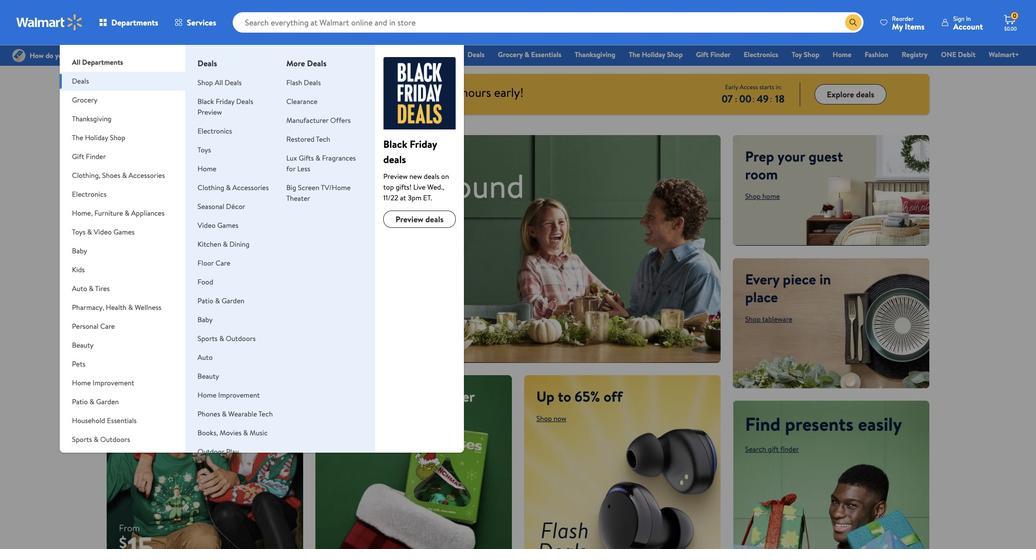 Task type: locate. For each thing, give the bounding box(es) containing it.
auto up the beauty link
[[198, 353, 213, 363]]

walmart+ down $0.00
[[989, 50, 1020, 60]]

1 horizontal spatial the holiday shop
[[629, 50, 683, 60]]

holiday inside dropdown button
[[85, 133, 108, 143]]

0 horizontal spatial walmart+
[[238, 84, 289, 101]]

now for holiday
[[136, 174, 149, 184]]

shop now up "electronics" dropdown button
[[119, 174, 149, 184]]

0 horizontal spatial auto
[[72, 284, 87, 294]]

shop now link up "electronics" dropdown button
[[119, 174, 149, 184]]

0 vertical spatial tech
[[316, 134, 330, 145]]

0 horizontal spatial home improvement
[[72, 378, 134, 389]]

0 horizontal spatial the holiday shop
[[72, 133, 125, 143]]

1 vertical spatial baby
[[198, 315, 213, 325]]

explore inside explore deals button
[[827, 89, 855, 100]]

0 vertical spatial sports
[[198, 334, 218, 344]]

every
[[746, 269, 780, 289]]

electronics down clothing, at top
[[72, 189, 107, 200]]

1 horizontal spatial gift finder
[[696, 50, 731, 60]]

explore for explore recipes
[[395, 219, 419, 229]]

walmart plus logo image
[[148, 85, 205, 104]]

gift right the holiday shop link
[[696, 50, 709, 60]]

festive ugly christmas 'fits
[[119, 289, 235, 338]]

1 horizontal spatial shop now
[[537, 414, 567, 424]]

tires
[[95, 284, 110, 294]]

electronics for "electronics" dropdown button
[[72, 189, 107, 200]]

play
[[226, 447, 239, 458]]

1 horizontal spatial essentials
[[531, 50, 562, 60]]

0 vertical spatial home improvement
[[72, 378, 134, 389]]

now down to
[[554, 414, 567, 424]]

big
[[287, 183, 296, 193]]

lux
[[287, 153, 297, 163]]

home down the beauty link
[[198, 391, 217, 401]]

toy shop
[[792, 50, 820, 60]]

now for up
[[554, 414, 567, 424]]

fashion
[[865, 50, 889, 60]]

0 horizontal spatial patio
[[72, 397, 88, 408]]

the up clothing, at top
[[72, 133, 83, 143]]

care right the floor
[[216, 258, 230, 269]]

0 horizontal spatial thanksgiving
[[72, 114, 112, 124]]

11/22
[[384, 193, 399, 203]]

clothing, shoes & accessories
[[72, 171, 165, 181]]

patio up household in the left of the page
[[72, 397, 88, 408]]

pharmacy, health & wellness
[[72, 303, 161, 313]]

home down pets at the bottom left
[[72, 378, 91, 389]]

1 horizontal spatial outdoors
[[226, 334, 256, 344]]

departments up all departments link
[[111, 17, 158, 28]]

the holiday shop for the holiday shop link
[[629, 50, 683, 60]]

grocery inside grocery & essentials link
[[498, 50, 523, 60]]

1 vertical spatial accessories
[[233, 183, 269, 193]]

1 vertical spatial seasonal
[[72, 454, 99, 464]]

baby up kids
[[72, 246, 87, 256]]

0 vertical spatial essentials
[[531, 50, 562, 60]]

1 vertical spatial essentials
[[107, 416, 137, 426]]

: right 00
[[753, 93, 755, 104]]

1 horizontal spatial tech
[[316, 134, 330, 145]]

toys
[[198, 145, 211, 155], [72, 227, 86, 237]]

black inside black friday deals preview
[[198, 97, 214, 107]]

electronics link up the starts
[[740, 49, 783, 60]]

sports & outdoors down 'household essentials'
[[72, 435, 130, 445]]

deals inside dropdown button
[[72, 76, 89, 86]]

1 horizontal spatial grocery
[[498, 50, 523, 60]]

shop up "electronics" dropdown button
[[119, 174, 135, 184]]

deals down all departments
[[72, 76, 89, 86]]

guest
[[809, 147, 844, 166]]

0 vertical spatial electronics link
[[740, 49, 783, 60]]

0 horizontal spatial games
[[113, 227, 135, 237]]

seasonal for seasonal décor
[[198, 202, 224, 212]]

0 horizontal spatial toys
[[72, 227, 86, 237]]

shop all deals link
[[198, 78, 242, 88]]

gift finder for gift finder link
[[696, 50, 731, 60]]

1 horizontal spatial home improvement
[[198, 391, 260, 401]]

grocery for grocery & essentials
[[498, 50, 523, 60]]

sports down household in the left of the page
[[72, 435, 92, 445]]

improvement down pets 'dropdown button'
[[93, 378, 134, 389]]

ugly
[[180, 289, 214, 315]]

0 vertical spatial auto
[[72, 284, 87, 294]]

accessories
[[129, 171, 165, 181], [233, 183, 269, 193]]

2 vertical spatial holiday
[[119, 147, 166, 166]]

patio & garden up household in the left of the page
[[72, 397, 119, 408]]

deals up 'hours' on the left of the page
[[468, 50, 485, 60]]

seasonal down clothing
[[198, 202, 224, 212]]

grocery down all departments
[[72, 95, 98, 105]]

garden up 'fits
[[222, 296, 245, 306]]

beauty down 'personal'
[[72, 341, 94, 351]]

all up black friday deals preview link
[[215, 78, 223, 88]]

home,
[[72, 208, 93, 219]]

preview up top
[[384, 172, 408, 182]]

1 vertical spatial home improvement
[[198, 391, 260, 401]]

auto for auto link
[[198, 353, 213, 363]]

home improvement down pets 'dropdown button'
[[72, 378, 134, 389]]

0 horizontal spatial gift
[[72, 152, 84, 162]]

patio for patio & garden link on the left bottom
[[198, 296, 214, 306]]

every piece in place
[[746, 269, 832, 307]]

outdoors inside dropdown button
[[100, 435, 130, 445]]

1 vertical spatial beauty
[[198, 372, 219, 382]]

1 vertical spatial sports
[[72, 435, 92, 445]]

sign in account
[[954, 14, 984, 32]]

patio
[[198, 296, 214, 306], [72, 397, 88, 408]]

1 horizontal spatial garden
[[222, 296, 245, 306]]

shop now for up
[[537, 414, 567, 424]]

home improvement up phones & wearable tech link
[[198, 391, 260, 401]]

1 vertical spatial grocery
[[72, 95, 98, 105]]

departments inside all departments link
[[82, 57, 123, 67]]

sports & outdoors for sports & outdoors 'link'
[[198, 334, 256, 344]]

deals right join at top
[[236, 97, 253, 107]]

0 horizontal spatial the
[[72, 133, 83, 143]]

gift for gift finder link
[[696, 50, 709, 60]]

gift finder up clothing, at top
[[72, 152, 106, 162]]

garden up 'household essentials'
[[96, 397, 119, 408]]

new for deals
[[410, 172, 422, 182]]

tech up music
[[259, 410, 273, 420]]

black friday deals preview link
[[198, 97, 253, 117]]

beauty inside dropdown button
[[72, 341, 94, 351]]

search gift finder
[[746, 445, 799, 455]]

shop now down up
[[537, 414, 567, 424]]

patio & garden up 'fits
[[198, 296, 245, 306]]

improvement
[[93, 378, 134, 389], [218, 391, 260, 401]]

beauty down auto link
[[198, 372, 219, 382]]

toys for toys & video games
[[72, 227, 86, 237]]

0 vertical spatial accessories
[[129, 171, 165, 181]]

home down search icon
[[833, 50, 852, 60]]

preview for deals
[[384, 172, 408, 182]]

& inside lux gifts & fragrances for less
[[316, 153, 320, 163]]

home
[[833, 50, 852, 60], [198, 164, 217, 174], [72, 378, 91, 389], [198, 391, 217, 401]]

deals link
[[463, 49, 489, 60]]

toys down 'home,'
[[72, 227, 86, 237]]

prep
[[746, 147, 775, 166]]

1 vertical spatial the
[[72, 133, 83, 143]]

0 vertical spatial holiday
[[642, 50, 666, 60]]

electronics button
[[60, 185, 185, 204]]

care down health on the left of the page
[[100, 322, 115, 332]]

kitchen & dining
[[198, 240, 250, 250]]

care inside dropdown button
[[100, 322, 115, 332]]

baby inside dropdown button
[[72, 246, 87, 256]]

outdoor play link
[[198, 447, 239, 458]]

0 horizontal spatial essentials
[[107, 416, 137, 426]]

0 horizontal spatial video
[[94, 227, 112, 237]]

1 vertical spatial auto
[[198, 353, 213, 363]]

outdoors up decor at the left bottom of the page
[[100, 435, 130, 445]]

finder up clothing, at top
[[86, 152, 106, 162]]

baby
[[72, 246, 87, 256], [198, 315, 213, 325]]

0 horizontal spatial shop now
[[119, 174, 149, 184]]

2 : from the left
[[753, 93, 755, 104]]

phones
[[198, 410, 220, 420]]

preview for deals
[[198, 107, 222, 117]]

1 vertical spatial thanksgiving
[[72, 114, 112, 124]]

grocery inside grocery dropdown button
[[72, 95, 98, 105]]

all down walmart image
[[72, 57, 80, 67]]

1 vertical spatial preview
[[384, 172, 408, 182]]

shop now link down up
[[537, 414, 567, 424]]

00
[[740, 92, 752, 105]]

0 vertical spatial toys
[[198, 145, 211, 155]]

sports for sports & outdoors dropdown button at bottom left
[[72, 435, 92, 445]]

clothing
[[198, 183, 224, 193]]

early!
[[494, 84, 524, 101]]

1 vertical spatial the holiday shop
[[72, 133, 125, 143]]

3pm
[[408, 193, 422, 203]]

toys inside dropdown button
[[72, 227, 86, 237]]

patio inside 'dropdown button'
[[72, 397, 88, 408]]

1 vertical spatial tech
[[259, 410, 273, 420]]

auto inside dropdown button
[[72, 284, 87, 294]]

seasonal decor & party supplies
[[72, 454, 171, 464]]

patio for patio & garden 'dropdown button'
[[72, 397, 88, 408]]

home inside dropdown button
[[72, 378, 91, 389]]

$5
[[328, 405, 343, 425]]

preview down join at top
[[198, 107, 222, 117]]

video inside dropdown button
[[94, 227, 112, 237]]

fashion link
[[861, 49, 894, 60]]

0 horizontal spatial shop now link
[[119, 174, 149, 184]]

are
[[218, 147, 238, 166]]

manufacturer offers link
[[287, 115, 351, 126]]

gift finder for gift finder dropdown button
[[72, 152, 106, 162]]

patio & garden inside 'dropdown button'
[[72, 397, 119, 408]]

departments up deals dropdown button on the top
[[82, 57, 123, 67]]

0 horizontal spatial baby
[[72, 246, 87, 256]]

patio & garden button
[[60, 393, 185, 412]]

games up kitchen & dining
[[217, 221, 239, 231]]

1 horizontal spatial patio & garden
[[198, 296, 245, 306]]

gift up clothing, at top
[[72, 152, 84, 162]]

phones & wearable tech
[[198, 410, 273, 420]]

electronics up the starts
[[744, 50, 779, 60]]

0 $0.00
[[1005, 11, 1017, 32]]

seasonal
[[198, 202, 224, 212], [72, 454, 99, 464]]

baby for baby dropdown button
[[72, 246, 87, 256]]

2 vertical spatial electronics
[[72, 189, 107, 200]]

toys & video games button
[[60, 223, 185, 242]]

games down home, furniture & appliances dropdown button
[[113, 227, 135, 237]]

outdoor play
[[198, 447, 239, 458]]

2 horizontal spatial holiday
[[642, 50, 666, 60]]

patio & garden for patio & garden link on the left bottom
[[198, 296, 245, 306]]

0 horizontal spatial explore
[[395, 219, 419, 229]]

the holiday shop inside dropdown button
[[72, 133, 125, 143]]

off
[[604, 387, 623, 407]]

1 horizontal spatial sports
[[198, 334, 218, 344]]

2 horizontal spatial electronics
[[744, 50, 779, 60]]

outdoors for sports & outdoors dropdown button at bottom left
[[100, 435, 130, 445]]

& inside dropdown button
[[122, 171, 127, 181]]

deals inside button
[[857, 89, 875, 100]]

seasonal décor
[[198, 202, 245, 212]]

1 horizontal spatial beauty
[[198, 372, 219, 382]]

1 vertical spatial home link
[[198, 164, 217, 174]]

friday inside black friday deals preview
[[216, 97, 235, 107]]

0 vertical spatial electronics
[[744, 50, 779, 60]]

1 vertical spatial patio
[[72, 397, 88, 408]]

1 horizontal spatial shop now link
[[537, 414, 567, 424]]

sports & outdoors inside dropdown button
[[72, 435, 130, 445]]

seasonal left decor at the left bottom of the page
[[72, 454, 99, 464]]

holiday for the holiday shop link
[[642, 50, 666, 60]]

furniture
[[94, 208, 123, 219]]

gift finder
[[696, 50, 731, 60], [72, 152, 106, 162]]

reorder my items
[[893, 14, 925, 32]]

video
[[198, 221, 216, 231], [94, 227, 112, 237]]

outdoors
[[226, 334, 256, 344], [100, 435, 130, 445]]

food link
[[198, 277, 213, 288]]

improvement for home improvement dropdown button
[[93, 378, 134, 389]]

0 vertical spatial improvement
[[93, 378, 134, 389]]

finder up early on the right top of the page
[[711, 50, 731, 60]]

et.
[[423, 193, 432, 203]]

1 : from the left
[[735, 93, 738, 104]]

baby link
[[198, 315, 213, 325]]

black for deals
[[198, 97, 214, 107]]

accessories up décor
[[233, 183, 269, 193]]

sports & outdoors link
[[198, 334, 256, 344]]

0 vertical spatial beauty
[[72, 341, 94, 351]]

shop up black friday deals preview link
[[198, 78, 213, 88]]

grocery for grocery
[[72, 95, 98, 105]]

sports down baby link
[[198, 334, 218, 344]]

electronics up toys link
[[198, 126, 232, 136]]

gift finder up early on the right top of the page
[[696, 50, 731, 60]]

gift inside dropdown button
[[72, 152, 84, 162]]

holiday for the holiday shop dropdown button
[[85, 133, 108, 143]]

essentials inside grocery & essentials link
[[531, 50, 562, 60]]

thanksgiving inside dropdown button
[[72, 114, 112, 124]]

0 vertical spatial garden
[[222, 296, 245, 306]]

home improvement
[[72, 378, 134, 389], [198, 391, 260, 401]]

0 horizontal spatial improvement
[[93, 378, 134, 389]]

home link down search icon
[[829, 49, 857, 60]]

home improvement inside home improvement dropdown button
[[72, 378, 134, 389]]

offers
[[330, 115, 351, 126]]

baby down ugly
[[198, 315, 213, 325]]

1 vertical spatial improvement
[[218, 391, 260, 401]]

1 vertical spatial gift finder
[[72, 152, 106, 162]]

electronics link up toys link
[[198, 126, 232, 136]]

new up live
[[410, 172, 422, 182]]

outdoors down patio & garden link on the left bottom
[[226, 334, 256, 344]]

personal care button
[[60, 318, 185, 337]]

finder inside dropdown button
[[86, 152, 106, 162]]

& inside 'dropdown button'
[[90, 397, 94, 408]]

0 vertical spatial departments
[[111, 17, 158, 28]]

baby button
[[60, 242, 185, 261]]

sports inside dropdown button
[[72, 435, 92, 445]]

outdoor
[[198, 447, 224, 458]]

shop now
[[119, 174, 149, 184], [537, 414, 567, 424]]

departments button
[[91, 10, 167, 35]]

stocking
[[328, 387, 383, 407]]

shop down thanksgiving dropdown button
[[110, 133, 125, 143]]

preview inside black friday deals preview new deals on top gifts! live wed., 11/22 at 3pm et.
[[384, 172, 408, 182]]

new
[[332, 84, 353, 101], [410, 172, 422, 182]]

preview inside black friday deals preview
[[198, 107, 222, 117]]

the inside dropdown button
[[72, 133, 83, 143]]

1 horizontal spatial accessories
[[233, 183, 269, 193]]

0 horizontal spatial holiday
[[85, 133, 108, 143]]

0 horizontal spatial care
[[100, 322, 115, 332]]

accessories down gift finder dropdown button
[[129, 171, 165, 181]]

1 horizontal spatial :
[[753, 93, 755, 104]]

1 horizontal spatial thanksgiving
[[575, 50, 616, 60]]

0 vertical spatial all
[[72, 57, 80, 67]]

1 horizontal spatial seasonal
[[198, 202, 224, 212]]

restored
[[287, 134, 315, 145]]

walmart+
[[989, 50, 1020, 60], [238, 84, 289, 101]]

1 horizontal spatial holiday
[[119, 147, 166, 166]]

2 horizontal spatial :
[[770, 93, 773, 104]]

1 horizontal spatial now
[[554, 414, 567, 424]]

shop now for holiday
[[119, 174, 149, 184]]

1 vertical spatial new
[[410, 172, 422, 182]]

the holiday shop for the holiday shop dropdown button
[[72, 133, 125, 143]]

deals right more
[[307, 58, 327, 69]]

0 horizontal spatial accessories
[[129, 171, 165, 181]]

walmart+ right join at top
[[238, 84, 289, 101]]

electronics for rightmost the electronics link
[[744, 50, 779, 60]]

join
[[213, 84, 235, 101]]

beauty link
[[198, 372, 219, 382]]

: right 49
[[770, 93, 773, 104]]

games
[[217, 221, 239, 231], [113, 227, 135, 237]]

décor
[[226, 202, 245, 212]]

0 vertical spatial explore
[[827, 89, 855, 100]]

1 vertical spatial shop now
[[537, 414, 567, 424]]

0 vertical spatial grocery
[[498, 50, 523, 60]]

under
[[439, 387, 475, 407]]

all departments link
[[60, 45, 185, 72]]

decor
[[101, 454, 120, 464]]

now up "electronics" dropdown button
[[136, 174, 149, 184]]

shop down up
[[537, 414, 552, 424]]

0 horizontal spatial patio & garden
[[72, 397, 119, 408]]

shop now link for holiday
[[119, 174, 149, 184]]

video up kitchen
[[198, 221, 216, 231]]

: right 07
[[735, 93, 738, 104]]

electronics inside dropdown button
[[72, 189, 107, 200]]

patio down food link
[[198, 296, 214, 306]]

toys left are
[[198, 145, 211, 155]]

1 vertical spatial all
[[215, 78, 223, 88]]

preview down 3pm
[[396, 214, 424, 225]]

walmart+ link
[[985, 49, 1024, 60]]

video down 'furniture'
[[94, 227, 112, 237]]

0 vertical spatial finder
[[711, 50, 731, 60]]

shop left entertaining
[[328, 219, 343, 229]]

gift finder inside dropdown button
[[72, 152, 106, 162]]

sports & outdoors down baby link
[[198, 334, 256, 344]]

improvement up wearable
[[218, 391, 260, 401]]

garden inside 'dropdown button'
[[96, 397, 119, 408]]

1 horizontal spatial new
[[410, 172, 422, 182]]

0 vertical spatial seasonal
[[198, 202, 224, 212]]

1 horizontal spatial sports & outdoors
[[198, 334, 256, 344]]

0 horizontal spatial grocery
[[72, 95, 98, 105]]

improvement inside dropdown button
[[93, 378, 134, 389]]

the right thanksgiving link
[[629, 50, 640, 60]]

more
[[287, 58, 305, 69]]

tech down manufacturer offers link
[[316, 134, 330, 145]]

auto down kids
[[72, 284, 87, 294]]

access
[[740, 82, 758, 91]]

grocery right deals link
[[498, 50, 523, 60]]

gift
[[696, 50, 709, 60], [72, 152, 84, 162]]

shop entertaining link
[[328, 219, 383, 229]]

0 horizontal spatial :
[[735, 93, 738, 104]]

search gift finder link
[[746, 445, 799, 455]]

deals up black friday deals preview link
[[225, 78, 242, 88]]

1 vertical spatial patio & garden
[[72, 397, 119, 408]]

friday inside black friday deals preview new deals on top gifts! live wed., 11/22 at 3pm et.
[[410, 137, 437, 151]]

black inside black friday deals preview new deals on top gifts! live wed., 11/22 at 3pm et.
[[384, 137, 408, 151]]

0 vertical spatial patio & garden
[[198, 296, 245, 306]]

new right shop
[[332, 84, 353, 101]]

1 horizontal spatial the
[[629, 50, 640, 60]]

shop inside dropdown button
[[110, 133, 125, 143]]

essentials down search search box
[[531, 50, 562, 60]]

sports for sports & outdoors 'link'
[[198, 334, 218, 344]]

explore
[[827, 89, 855, 100], [395, 219, 419, 229]]

new inside black friday deals preview new deals on top gifts! live wed., 11/22 at 3pm et.
[[410, 172, 422, 182]]

the holiday shop
[[629, 50, 683, 60], [72, 133, 125, 143]]

seasonal inside dropdown button
[[72, 454, 99, 464]]

0 horizontal spatial garden
[[96, 397, 119, 408]]

shop down place
[[746, 314, 761, 325]]

0 vertical spatial new
[[332, 84, 353, 101]]

wellness
[[135, 303, 161, 313]]

deals up the "shop all deals" link
[[198, 58, 217, 69]]

home link down toys link
[[198, 164, 217, 174]]

essentials down patio & garden 'dropdown button'
[[107, 416, 137, 426]]

0 vertical spatial shop now
[[119, 174, 149, 184]]

finder
[[781, 445, 799, 455]]

friday for deals
[[410, 137, 437, 151]]

0 vertical spatial sports & outdoors
[[198, 334, 256, 344]]



Task type: describe. For each thing, give the bounding box(es) containing it.
more deals
[[287, 58, 327, 69]]

reorder
[[893, 14, 914, 23]]

patio & garden for patio & garden 'dropdown button'
[[72, 397, 119, 408]]

video games
[[198, 221, 239, 231]]

grocery button
[[60, 91, 185, 110]]

walmart image
[[16, 14, 83, 31]]

1 horizontal spatial home link
[[829, 49, 857, 60]]

toy
[[792, 50, 802, 60]]

the for the holiday shop dropdown button
[[72, 133, 83, 143]]

1 horizontal spatial walmart+
[[989, 50, 1020, 60]]

finder for gift finder dropdown button
[[86, 152, 106, 162]]

shop left the home
[[746, 191, 761, 202]]

1 horizontal spatial games
[[217, 221, 239, 231]]

seasonal decor & party supplies button
[[60, 450, 185, 469]]

supplies
[[146, 454, 171, 464]]

thanksgiving for thanksgiving link
[[575, 50, 616, 60]]

clearance link
[[287, 97, 318, 107]]

restored tech link
[[287, 134, 330, 145]]

home improvement for home improvement dropdown button
[[72, 378, 134, 389]]

fragrances
[[322, 153, 356, 163]]

0
[[1013, 11, 1017, 20]]

your
[[778, 147, 806, 166]]

seasonal for seasonal decor & party supplies
[[72, 454, 99, 464]]

garden for patio & garden 'dropdown button'
[[96, 397, 119, 408]]

seasonal décor link
[[198, 202, 245, 212]]

join walmart+ & shop new black friday deals 3 hours early!
[[213, 84, 524, 101]]

prep your guest room
[[746, 147, 844, 184]]

1 vertical spatial electronics link
[[198, 126, 232, 136]]

gift
[[768, 445, 779, 455]]

Search search field
[[233, 12, 864, 33]]

the holiday shop link
[[625, 49, 688, 60]]

gifts
[[299, 153, 314, 163]]

holiday savings are here!
[[119, 147, 273, 166]]

improvement for 'home improvement' link in the left of the page
[[218, 391, 260, 401]]

restored tech
[[287, 134, 330, 145]]

1 horizontal spatial video
[[198, 221, 216, 231]]

wearable
[[228, 410, 257, 420]]

search icon image
[[850, 18, 858, 27]]

shop right toy
[[804, 50, 820, 60]]

personal
[[72, 322, 98, 332]]

1 horizontal spatial all
[[215, 78, 223, 88]]

at
[[400, 193, 406, 203]]

one
[[942, 50, 957, 60]]

clothing & accessories
[[198, 183, 269, 193]]

garden for patio & garden link on the left bottom
[[222, 296, 245, 306]]

electronics for the bottom the electronics link
[[198, 126, 232, 136]]

account
[[954, 21, 984, 32]]

presents
[[785, 412, 854, 437]]

games inside toys & video games dropdown button
[[113, 227, 135, 237]]

books, movies & music link
[[198, 428, 268, 439]]

sports & outdoors button
[[60, 431, 185, 450]]

my
[[893, 21, 903, 32]]

clothing,
[[72, 171, 100, 181]]

0 horizontal spatial home link
[[198, 164, 217, 174]]

0 horizontal spatial tech
[[259, 410, 273, 420]]

gift for gift finder dropdown button
[[72, 152, 84, 162]]

1 horizontal spatial electronics link
[[740, 49, 783, 60]]

friday for deals
[[216, 97, 235, 107]]

in
[[820, 269, 832, 289]]

kids
[[72, 265, 85, 275]]

manufacturer
[[287, 115, 329, 126]]

gifts!
[[396, 182, 412, 193]]

manufacturer offers
[[287, 115, 351, 126]]

explore recipes
[[395, 219, 443, 229]]

the for the holiday shop link
[[629, 50, 640, 60]]

video games link
[[198, 221, 239, 231]]

baby for baby link
[[198, 315, 213, 325]]

accessories inside the clothing, shoes & accessories dropdown button
[[129, 171, 165, 181]]

up to 65% off
[[537, 387, 623, 407]]

3
[[452, 84, 459, 101]]

search
[[746, 445, 767, 455]]

1 vertical spatial walmart+
[[238, 84, 289, 101]]

clothing, shoes & accessories button
[[60, 166, 185, 185]]

home, furniture & appliances button
[[60, 204, 185, 223]]

explore deals
[[827, 89, 875, 100]]

deals inside black friday deals preview
[[236, 97, 253, 107]]

big screen tv/home theater link
[[287, 183, 351, 204]]

pharmacy,
[[72, 303, 104, 313]]

auto & tires button
[[60, 280, 185, 299]]

toys for toys link
[[198, 145, 211, 155]]

services button
[[167, 10, 225, 35]]

services
[[187, 17, 216, 28]]

thanksgiving link
[[570, 49, 620, 60]]

$0.00
[[1005, 25, 1017, 32]]

for
[[287, 164, 296, 174]]

07
[[722, 92, 733, 105]]

0 horizontal spatial all
[[72, 57, 80, 67]]

care for floor care
[[216, 258, 230, 269]]

entertaining
[[345, 219, 383, 229]]

movies
[[220, 428, 242, 439]]

tv/home
[[321, 183, 351, 193]]

3 : from the left
[[770, 93, 773, 104]]

care for personal care
[[100, 322, 115, 332]]

beauty for the beauty link
[[198, 372, 219, 382]]

here!
[[241, 147, 273, 166]]

49
[[757, 92, 769, 105]]

thanksgiving button
[[60, 110, 185, 129]]

auto for auto & tires
[[72, 284, 87, 294]]

outdoors for sports & outdoors 'link'
[[226, 334, 256, 344]]

lux gifts & fragrances for less link
[[287, 153, 356, 174]]

finder for gift finder link
[[711, 50, 731, 60]]

the holiday shop button
[[60, 129, 185, 148]]

'fits
[[204, 312, 235, 338]]

Walmart Site-Wide search field
[[233, 12, 864, 33]]

home down toys link
[[198, 164, 217, 174]]

deals right flash
[[304, 78, 321, 88]]

shop now link for up
[[537, 414, 567, 424]]

shop left gift finder link
[[667, 50, 683, 60]]

household
[[72, 416, 105, 426]]

flash
[[287, 78, 302, 88]]

big screen tv/home theater
[[287, 183, 351, 204]]

new for black
[[332, 84, 353, 101]]

registry link
[[898, 49, 933, 60]]

preview deals link
[[384, 211, 456, 228]]

shop all deals
[[198, 78, 242, 88]]

beauty for the beauty dropdown button
[[72, 341, 94, 351]]

screen
[[298, 183, 320, 193]]

household essentials button
[[60, 412, 185, 431]]

2 vertical spatial preview
[[396, 214, 424, 225]]

top
[[384, 182, 394, 193]]

tableware
[[763, 314, 793, 325]]

sports & outdoors for sports & outdoors dropdown button at bottom left
[[72, 435, 130, 445]]

departments inside departments popup button
[[111, 17, 158, 28]]

items
[[905, 21, 925, 32]]

explore recipes link
[[395, 219, 443, 229]]

theater
[[287, 194, 310, 204]]

phones & wearable tech link
[[198, 410, 273, 420]]

less
[[297, 164, 310, 174]]

explore for explore deals
[[827, 89, 855, 100]]

essentials inside household essentials 'dropdown button'
[[107, 416, 137, 426]]

deals image
[[384, 57, 456, 130]]

party
[[128, 454, 144, 464]]

black for deals
[[384, 137, 408, 151]]

thanksgiving for thanksgiving dropdown button
[[72, 114, 112, 124]]

home improvement for 'home improvement' link in the left of the page
[[198, 391, 260, 401]]

clothing & accessories link
[[198, 183, 269, 193]]



Task type: vqa. For each thing, say whether or not it's contained in the screenshot.
Kids
yes



